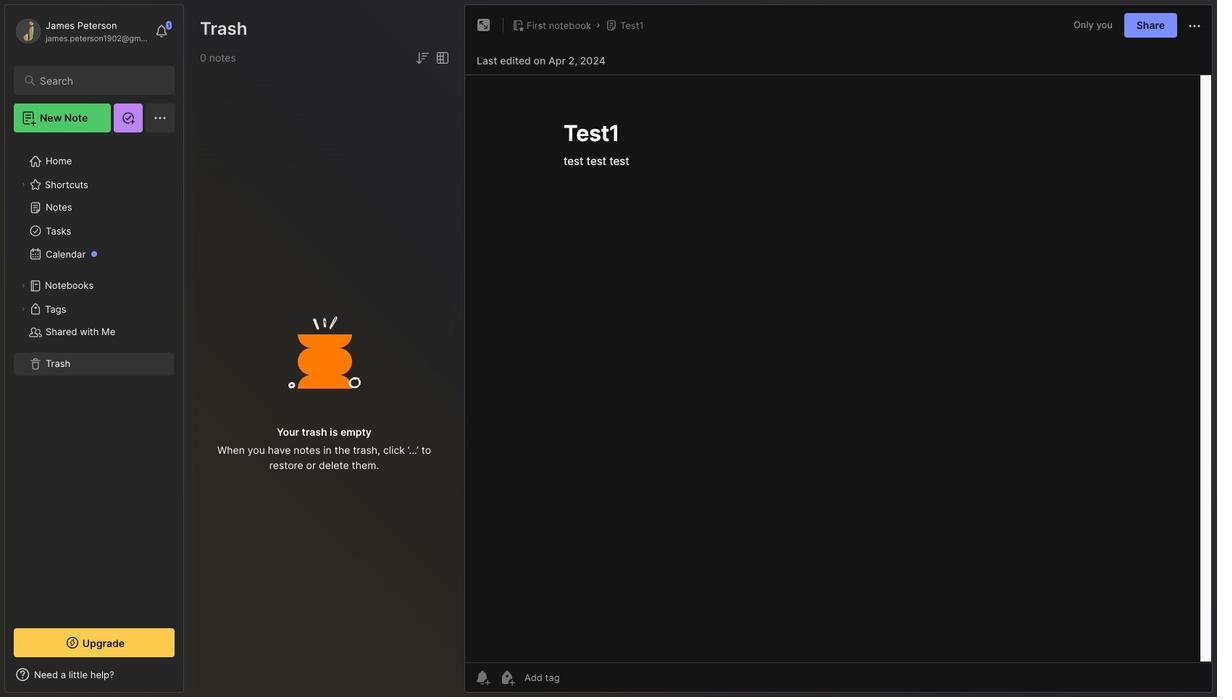 Task type: locate. For each thing, give the bounding box(es) containing it.
Add tag field
[[523, 672, 633, 685]]

Account field
[[14, 17, 148, 46]]

None search field
[[40, 72, 162, 89]]

note window element
[[465, 4, 1213, 697]]

expand notebooks image
[[19, 282, 28, 291]]

tree
[[5, 141, 183, 616]]

add tag image
[[499, 670, 516, 687]]

click to collapse image
[[183, 671, 194, 688]]

Search text field
[[40, 74, 162, 88]]

main element
[[0, 0, 188, 698]]

expand tags image
[[19, 305, 28, 314]]

More actions field
[[1186, 16, 1204, 35]]

tree inside main element
[[5, 141, 183, 616]]



Task type: describe. For each thing, give the bounding box(es) containing it.
Sort options field
[[414, 49, 431, 67]]

WHAT'S NEW field
[[5, 664, 183, 687]]

none search field inside main element
[[40, 72, 162, 89]]

more actions image
[[1186, 17, 1204, 35]]

add a reminder image
[[474, 670, 491, 687]]

expand note image
[[475, 17, 493, 34]]

View options field
[[431, 49, 451, 67]]

Note Editor text field
[[465, 75, 1212, 663]]



Task type: vqa. For each thing, say whether or not it's contained in the screenshot.
TASKS TAG ACTIONS "field"
no



